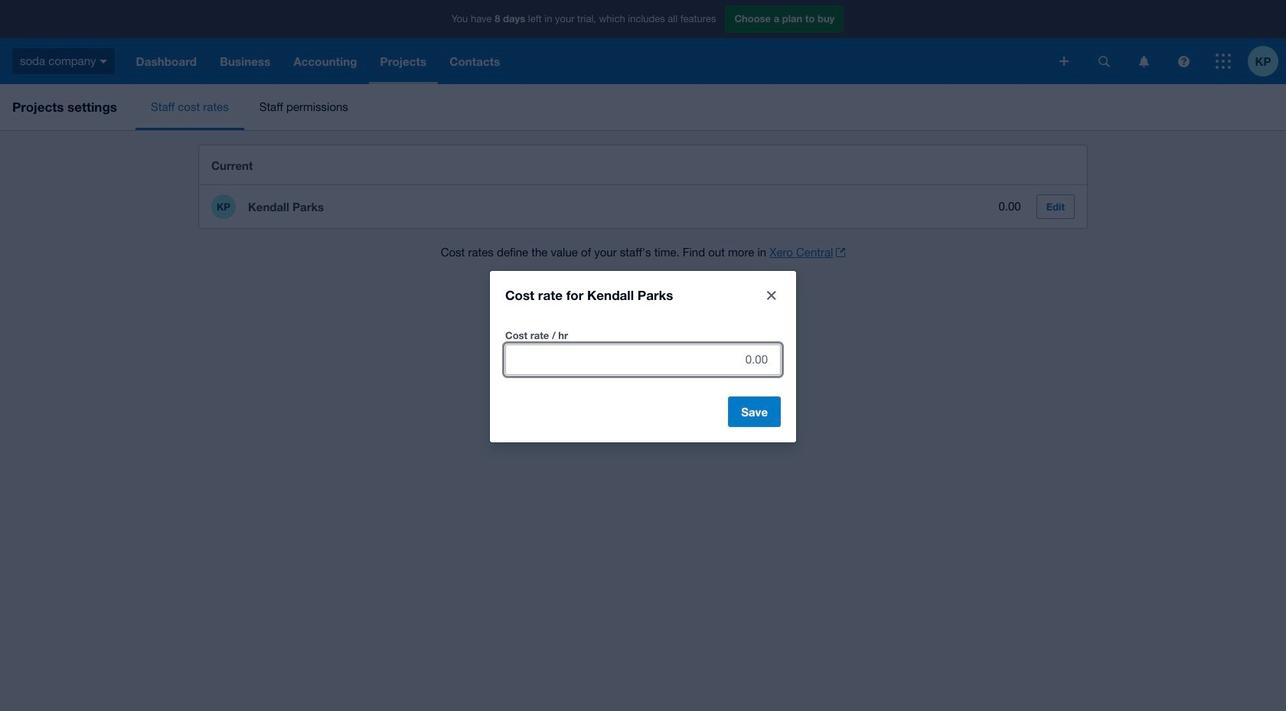 Task type: describe. For each thing, give the bounding box(es) containing it.
0 horizontal spatial svg image
[[100, 60, 108, 63]]

1 horizontal spatial svg image
[[1099, 56, 1110, 67]]

2 horizontal spatial svg image
[[1179, 56, 1190, 67]]



Task type: vqa. For each thing, say whether or not it's contained in the screenshot.
hide help
no



Task type: locate. For each thing, give the bounding box(es) containing it.
1 horizontal spatial svg image
[[1140, 56, 1149, 67]]

svg image
[[1216, 54, 1232, 69], [1140, 56, 1149, 67], [1060, 57, 1069, 66]]

0 horizontal spatial svg image
[[1060, 57, 1069, 66]]

0.00 field
[[506, 345, 781, 374]]

dialog
[[490, 271, 797, 442]]

2 horizontal spatial svg image
[[1216, 54, 1232, 69]]

svg image
[[1099, 56, 1110, 67], [1179, 56, 1190, 67], [100, 60, 108, 63]]

banner
[[0, 0, 1287, 84]]



